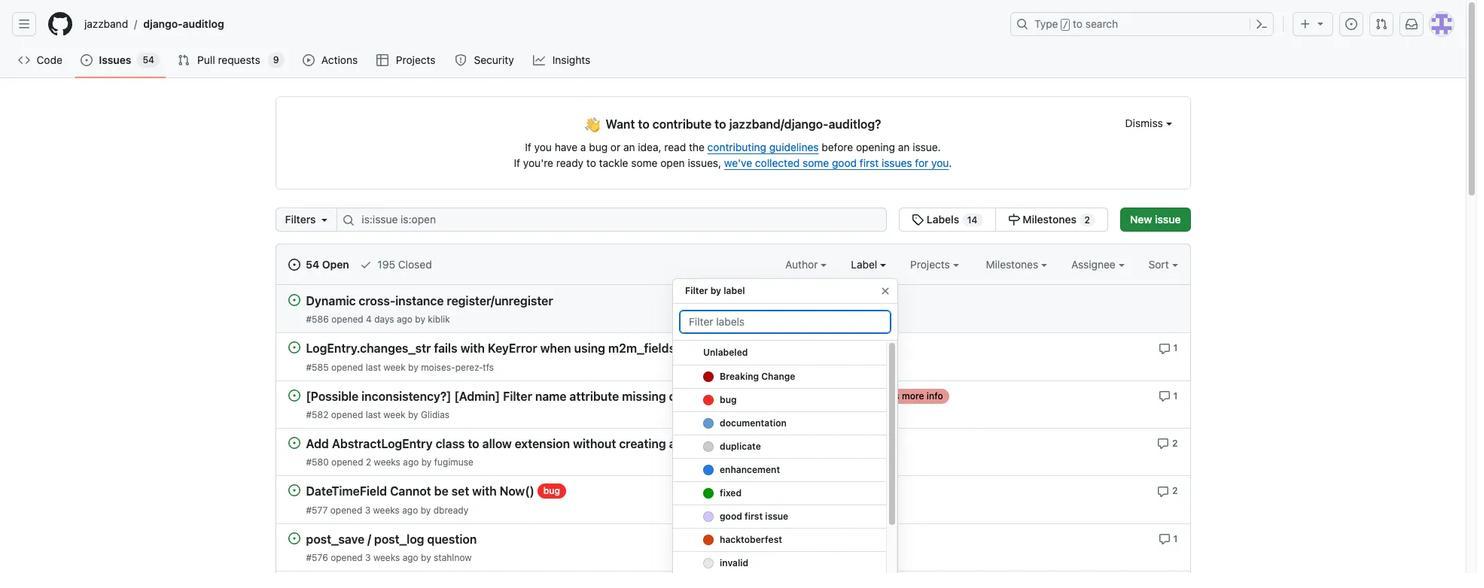 Task type: locate. For each thing, give the bounding box(es) containing it.
0 vertical spatial first
[[860, 157, 879, 169]]

milestones inside the issue element
[[1023, 213, 1077, 226]]

if left you're
[[514, 157, 520, 169]]

good down before
[[832, 157, 857, 169]]

1 link for logentry.changes_str fails with keyerror when using m2m_fields
[[1159, 389, 1178, 403]]

1 vertical spatial filter
[[503, 390, 532, 404]]

opened down the [possible
[[331, 410, 363, 421]]

0 vertical spatial enhancement link
[[760, 437, 831, 452]]

we've collected some good first issues for you link
[[724, 157, 949, 169]]

week up inconsistency?]
[[384, 362, 406, 373]]

you up you're
[[534, 141, 552, 154]]

tackle
[[599, 157, 628, 169]]

2 week from the top
[[383, 410, 406, 421]]

2 inside milestones 2
[[1085, 215, 1090, 226]]

1 vertical spatial needs more info
[[873, 391, 943, 402]]

54
[[143, 54, 154, 66], [306, 258, 319, 271]]

assignee button
[[1072, 257, 1125, 273]]

2 vertical spatial 1 link
[[1159, 532, 1178, 546]]

3 1 link from the top
[[1159, 532, 1178, 546]]

filter left label
[[685, 285, 708, 297]]

2 1 from the top
[[1174, 391, 1178, 402]]

issue element
[[899, 208, 1108, 232]]

weeks inside post_save / post_log question #576             opened 3 weeks ago by stahlnow
[[373, 553, 400, 564]]

1 horizontal spatial projects
[[910, 258, 953, 271]]

1 vertical spatial issue
[[765, 511, 789, 523]]

weeks down abstractlogentry
[[374, 457, 401, 469]]

1 vertical spatial bug link
[[537, 484, 566, 499]]

opened for logentry.changes_str
[[331, 362, 363, 373]]

open issue image for [possible inconsistency?] [admin] filter name attribute missing due to empty
[[288, 390, 300, 402]]

opened left 4
[[331, 314, 363, 326]]

1 week from the top
[[384, 362, 406, 373]]

week down inconsistency?]
[[383, 410, 406, 421]]

0 vertical spatial bug
[[589, 141, 608, 154]]

None search field
[[275, 208, 1108, 232]]

by down datetimefield cannot be set with now() "link"
[[421, 505, 431, 516]]

0 vertical spatial 54
[[143, 54, 154, 66]]

needs for [possible inconsistency?] [admin] filter name attribute missing due to empty
[[873, 391, 900, 402]]

0 vertical spatial good
[[832, 157, 857, 169]]

1 vertical spatial issue opened image
[[81, 54, 93, 66]]

3 open issue image from the top
[[288, 533, 300, 545]]

missing
[[622, 390, 666, 404]]

1 horizontal spatial 54
[[306, 258, 319, 271]]

1 vertical spatial first
[[745, 511, 763, 523]]

0 vertical spatial issue opened image
[[1346, 18, 1358, 30]]

to right ready
[[587, 157, 596, 169]]

filters button
[[275, 208, 338, 232]]

2 2 link from the top
[[1158, 484, 1178, 498]]

2 open issue element from the top
[[288, 341, 300, 354]]

needs more info for [possible inconsistency?] [admin] filter name attribute missing due to empty
[[873, 391, 943, 402]]

0 vertical spatial issue
[[1155, 213, 1181, 226]]

actions
[[321, 53, 358, 66]]

0 vertical spatial week
[[384, 362, 406, 373]]

0 vertical spatial needs more info
[[684, 343, 755, 354]]

opened inside dynamic cross-instance register/unregister #586             opened 4 days ago by kiblik
[[331, 314, 363, 326]]

1 horizontal spatial needs more info link
[[867, 389, 949, 404]]

1 horizontal spatial first
[[860, 157, 879, 169]]

good first issue
[[720, 511, 789, 523]]

django-
[[143, 17, 183, 30]]

54 right issues
[[143, 54, 154, 66]]

projects
[[396, 53, 436, 66], [910, 258, 953, 271]]

filter
[[685, 285, 708, 297], [503, 390, 532, 404]]

54 inside 54 open link
[[306, 258, 319, 271]]

1 vertical spatial projects
[[910, 258, 953, 271]]

some down before
[[803, 157, 829, 169]]

0 horizontal spatial 54
[[143, 54, 154, 66]]

datetimefield
[[306, 485, 387, 499]]

1 vertical spatial 54
[[306, 258, 319, 271]]

1 horizontal spatial info
[[927, 391, 943, 402]]

jazzband link
[[78, 12, 134, 36]]

1 horizontal spatial issue
[[1155, 213, 1181, 226]]

2 link for add abstractlogentry class to allow extension without creating additional table
[[1158, 437, 1178, 451]]

1 vertical spatial you
[[932, 157, 949, 169]]

ago inside dynamic cross-instance register/unregister #586             opened 4 days ago by kiblik
[[397, 314, 413, 326]]

weeks up post_save / post_log question link
[[373, 505, 400, 516]]

1 for logentry.changes_str fails with keyerror when using m2m_fields
[[1174, 391, 1178, 402]]

0 vertical spatial bug link
[[673, 389, 886, 413]]

0 horizontal spatial some
[[631, 157, 658, 169]]

milestones right milestone image
[[1023, 213, 1077, 226]]

1 horizontal spatial /
[[368, 533, 371, 547]]

info for logentry.changes_str fails with keyerror when using m2m_fields
[[738, 343, 755, 354]]

0 horizontal spatial projects
[[396, 53, 436, 66]]

type
[[1035, 17, 1058, 30]]

week
[[384, 362, 406, 373], [383, 410, 406, 421]]

check image
[[360, 259, 372, 271]]

first inside the "if you have a bug or an idea, read the contributing guidelines before opening an issue. if you're ready to tackle some open issues, we've collected some good first issues for you ."
[[860, 157, 879, 169]]

enhancement down the documentation link
[[766, 438, 825, 450]]

open
[[661, 157, 685, 169]]

invalid link
[[673, 553, 886, 574]]

if up you're
[[525, 141, 532, 154]]

3 open issue element from the top
[[288, 389, 300, 402]]

0 vertical spatial info
[[738, 343, 755, 354]]

0 horizontal spatial needs more info link
[[678, 341, 761, 356]]

issue right new
[[1155, 213, 1181, 226]]

0 horizontal spatial more
[[713, 343, 736, 354]]

0 horizontal spatial bug link
[[537, 484, 566, 499]]

0 vertical spatial projects
[[396, 53, 436, 66]]

open issue element for datetimefield cannot be set with now()
[[288, 484, 300, 497]]

you
[[534, 141, 552, 154], [932, 157, 949, 169]]

weeks for cannot
[[373, 505, 400, 516]]

pull requests
[[197, 53, 260, 66]]

by left stahlnow
[[421, 553, 431, 564]]

triangle down image
[[319, 214, 331, 226]]

1 horizontal spatial filter
[[685, 285, 708, 297]]

3 down datetimefield
[[365, 505, 371, 516]]

security link
[[449, 49, 521, 72]]

0 vertical spatial 2 link
[[1158, 437, 1178, 451]]

bug link down change
[[673, 389, 886, 413]]

last up abstractlogentry
[[366, 410, 381, 421]]

1 horizontal spatial good
[[832, 157, 857, 169]]

2 1 link from the top
[[1159, 389, 1178, 403]]

1 horizontal spatial needs
[[873, 391, 900, 402]]

1 vertical spatial needs
[[873, 391, 900, 402]]

milestone image
[[1008, 214, 1020, 226]]

0 vertical spatial milestones
[[1023, 213, 1077, 226]]

bug link right now()
[[537, 484, 566, 499]]

datetimefield cannot be set with now() link
[[306, 485, 535, 499]]

0 vertical spatial open issue image
[[288, 294, 300, 306]]

to left search
[[1073, 17, 1083, 30]]

good first issue link
[[673, 506, 886, 529]]

2 open issue image from the top
[[288, 390, 300, 402]]

ago down post_log
[[403, 553, 418, 564]]

0 horizontal spatial needs
[[684, 343, 711, 354]]

2 open issue image from the top
[[288, 437, 300, 450]]

1 vertical spatial week
[[383, 410, 406, 421]]

1 vertical spatial enhancement
[[720, 465, 780, 476]]

search image
[[343, 215, 355, 227]]

1 open issue element from the top
[[288, 294, 300, 306]]

1 vertical spatial weeks
[[373, 505, 400, 516]]

0 vertical spatial open issue image
[[288, 342, 300, 354]]

0 horizontal spatial good
[[720, 511, 742, 523]]

graph image
[[533, 54, 545, 66]]

0 horizontal spatial needs more info
[[684, 343, 755, 354]]

projects right table icon
[[396, 53, 436, 66]]

1 vertical spatial open issue image
[[288, 390, 300, 402]]

2 last from the top
[[366, 410, 381, 421]]

issue.
[[913, 141, 941, 154]]

1 vertical spatial 1 link
[[1159, 389, 1178, 403]]

issue opened image left git pull request image
[[1346, 18, 1358, 30]]

you right for
[[932, 157, 949, 169]]

open issue image down issue opened icon at the top left of the page
[[288, 294, 300, 306]]

0 horizontal spatial you
[[534, 141, 552, 154]]

open issue image
[[288, 294, 300, 306], [288, 390, 300, 402], [288, 533, 300, 545]]

1 2 link from the top
[[1158, 437, 1178, 451]]

1 horizontal spatial more
[[902, 391, 924, 402]]

with right set
[[472, 485, 497, 499]]

/ for type
[[1063, 20, 1069, 30]]

1 last from the top
[[366, 362, 381, 373]]

enhancement link down the documentation link
[[760, 437, 831, 452]]

opened down logentry.changes_str
[[331, 362, 363, 373]]

django-auditlog link
[[137, 12, 230, 36]]

git pull request image
[[1376, 18, 1388, 30]]

last down logentry.changes_str
[[366, 362, 381, 373]]

none search field containing filters
[[275, 208, 1108, 232]]

open issue element for add abstractlogentry class to allow extension without creating additional table
[[288, 437, 300, 450]]

2 vertical spatial bug
[[543, 486, 560, 497]]

milestones for milestones 2
[[1023, 213, 1077, 226]]

2 vertical spatial open issue image
[[288, 533, 300, 545]]

to up the contributing
[[715, 117, 726, 131]]

open issue image left the [possible
[[288, 390, 300, 402]]

issue down fixed link
[[765, 511, 789, 523]]

milestones 2
[[1020, 213, 1090, 226]]

6 open issue element from the top
[[288, 532, 300, 545]]

2 horizontal spatial /
[[1063, 20, 1069, 30]]

enhancement down duplicate
[[720, 465, 780, 476]]

1 vertical spatial good
[[720, 511, 742, 523]]

0 vertical spatial 1 link
[[1159, 341, 1178, 355]]

by left fugimuse 'link'
[[421, 457, 432, 469]]

1 vertical spatial 3
[[365, 553, 371, 564]]

good
[[832, 157, 857, 169], [720, 511, 742, 523]]

open issue image for add abstractlogentry class to allow extension without creating additional table
[[288, 437, 300, 450]]

open issue image for datetimefield cannot be set with now()
[[288, 485, 300, 497]]

list
[[78, 12, 1002, 36]]

0 horizontal spatial first
[[745, 511, 763, 523]]

comment image for '1' link for logentry.changes_str fails with keyerror when using m2m_fields
[[1159, 391, 1171, 403]]

4
[[366, 314, 372, 326]]

fixed link
[[673, 483, 886, 506]]

some down idea, in the left top of the page
[[631, 157, 658, 169]]

#577             opened 3 weeks ago by dbready
[[306, 505, 469, 516]]

last
[[366, 362, 381, 373], [366, 410, 381, 421]]

first down opening
[[860, 157, 879, 169]]

2 horizontal spatial bug
[[720, 395, 737, 406]]

enhancement link down "table"
[[673, 459, 886, 483]]

1 vertical spatial open issue image
[[288, 437, 300, 450]]

/ inside post_save / post_log question #576             opened 3 weeks ago by stahlnow
[[368, 533, 371, 547]]

weeks
[[374, 457, 401, 469], [373, 505, 400, 516], [373, 553, 400, 564]]

for
[[915, 157, 929, 169]]

good down fixed
[[720, 511, 742, 523]]

#580             opened 2 weeks ago by fugimuse
[[306, 457, 474, 469]]

now()
[[500, 485, 535, 499]]

0 vertical spatial weeks
[[374, 457, 401, 469]]

[admin]
[[454, 390, 500, 404]]

info for [possible inconsistency?] [admin] filter name attribute missing due to empty
[[927, 391, 943, 402]]

0 vertical spatial enhancement
[[766, 438, 825, 450]]

empty
[[708, 390, 744, 404]]

1 vertical spatial needs more info link
[[867, 389, 949, 404]]

inconsistency?]
[[362, 390, 451, 404]]

2 some from the left
[[803, 157, 829, 169]]

to inside the "if you have a bug or an idea, read the contributing guidelines before opening an issue. if you're ready to tackle some open issues, we've collected some good first issues for you ."
[[587, 157, 596, 169]]

open issue image left post_save
[[288, 533, 300, 545]]

opened for [possible
[[331, 410, 363, 421]]

bug down breaking
[[720, 395, 737, 406]]

2 vertical spatial 1
[[1174, 534, 1178, 545]]

0 horizontal spatial issue
[[765, 511, 789, 523]]

bug right a
[[589, 141, 608, 154]]

ago right days in the left bottom of the page
[[397, 314, 413, 326]]

0 vertical spatial 1
[[1174, 343, 1178, 354]]

enhancement
[[766, 438, 825, 450], [720, 465, 780, 476]]

4 open issue element from the top
[[288, 437, 300, 450]]

0 horizontal spatial if
[[514, 157, 520, 169]]

unlabeled
[[703, 347, 748, 358]]

with up 'perez-'
[[461, 342, 485, 356]]

/ right type
[[1063, 20, 1069, 30]]

1 horizontal spatial needs more info
[[873, 391, 943, 402]]

open issue element for logentry.changes_str fails with keyerror when using m2m_fields
[[288, 341, 300, 354]]

0 horizontal spatial an
[[624, 141, 635, 154]]

by
[[711, 285, 721, 297], [415, 314, 425, 326], [408, 362, 419, 373], [408, 410, 418, 421], [421, 457, 432, 469], [421, 505, 431, 516], [421, 553, 431, 564]]

1 vertical spatial more
[[902, 391, 924, 402]]

plus image
[[1300, 18, 1312, 30]]

open issue image
[[288, 342, 300, 354], [288, 437, 300, 450], [288, 485, 300, 497]]

tag image
[[912, 214, 924, 226]]

idea,
[[638, 141, 662, 154]]

ago down cannot
[[402, 505, 418, 516]]

perez-
[[455, 362, 483, 373]]

first
[[860, 157, 879, 169], [745, 511, 763, 523]]

label
[[851, 258, 880, 271]]

logentry.changes_str fails with keyerror when using m2m_fields link
[[306, 342, 676, 356]]

issue opened image left issues
[[81, 54, 93, 66]]

last for [possible
[[366, 410, 381, 421]]

/ inside the type / to search
[[1063, 20, 1069, 30]]

3 inside post_save / post_log question #576             opened 3 weeks ago by stahlnow
[[365, 553, 371, 564]]

by left moises-
[[408, 362, 419, 373]]

set
[[452, 485, 469, 499]]

1 horizontal spatial issue opened image
[[1346, 18, 1358, 30]]

issue opened image for git pull request icon
[[81, 54, 93, 66]]

needs more info link
[[678, 341, 761, 356], [867, 389, 949, 404]]

code image
[[18, 54, 30, 66]]

datetimefield cannot be set with now()
[[306, 485, 535, 499]]

1 1 link from the top
[[1159, 341, 1178, 355]]

1 horizontal spatial some
[[803, 157, 829, 169]]

0 vertical spatial with
[[461, 342, 485, 356]]

1 vertical spatial enhancement link
[[673, 459, 886, 483]]

first up hacktoberfest
[[745, 511, 763, 523]]

0 vertical spatial needs more info link
[[678, 341, 761, 356]]

needs more info for logentry.changes_str fails with keyerror when using m2m_fields
[[684, 343, 755, 354]]

1 vertical spatial 1
[[1174, 391, 1178, 402]]

we've
[[724, 157, 752, 169]]

opened for datetimefield
[[330, 505, 362, 516]]

1 an from the left
[[624, 141, 635, 154]]

opened down datetimefield
[[330, 505, 362, 516]]

0 horizontal spatial info
[[738, 343, 755, 354]]

5 open issue element from the top
[[288, 484, 300, 497]]

1 horizontal spatial if
[[525, 141, 532, 154]]

unlabeled link
[[673, 341, 886, 366]]

to right due
[[694, 390, 705, 404]]

bug right now()
[[543, 486, 560, 497]]

3 1 from the top
[[1174, 534, 1178, 545]]

an up issues
[[898, 141, 910, 154]]

/ left 'django-'
[[134, 18, 137, 30]]

list containing jazzband
[[78, 12, 1002, 36]]

attribute
[[570, 390, 619, 404]]

1
[[1174, 343, 1178, 354], [1174, 391, 1178, 402], [1174, 534, 1178, 545]]

0 horizontal spatial bug
[[543, 486, 560, 497]]

open issue element for post_save / post_log question
[[288, 532, 300, 545]]

to right the 'want'
[[638, 117, 650, 131]]

milestones down milestone image
[[986, 258, 1041, 271]]

1 vertical spatial milestones
[[986, 258, 1041, 271]]

read
[[664, 141, 686, 154]]

projects down 'labels'
[[910, 258, 953, 271]]

3 down post_save / post_log question link
[[365, 553, 371, 564]]

filter inside menu
[[685, 285, 708, 297]]

allow
[[482, 438, 512, 451]]

fugimuse
[[434, 457, 474, 469]]

opened down post_save
[[331, 553, 363, 564]]

to right class
[[468, 438, 479, 451]]

0 vertical spatial 3
[[365, 505, 371, 516]]

hacktoberfest link
[[673, 529, 886, 553]]

Issues search field
[[337, 208, 887, 232]]

[possible
[[306, 390, 359, 404]]

0 horizontal spatial issue opened image
[[81, 54, 93, 66]]

opened up datetimefield
[[331, 457, 363, 469]]

#586
[[306, 314, 329, 326]]

glidias
[[421, 410, 450, 421]]

weeks for abstractlogentry
[[374, 457, 401, 469]]

1 horizontal spatial you
[[932, 157, 949, 169]]

1 open issue image from the top
[[288, 294, 300, 306]]

#580
[[306, 457, 329, 469]]

0 vertical spatial needs
[[684, 343, 711, 354]]

0 vertical spatial filter
[[685, 285, 708, 297]]

/ inside jazzband / django-auditlog
[[134, 18, 137, 30]]

2 vertical spatial open issue image
[[288, 485, 300, 497]]

[possible inconsistency?] [admin] filter name attribute missing due to empty
[[306, 390, 747, 404]]

hacktoberfest
[[720, 535, 782, 546]]

1 vertical spatial info
[[927, 391, 943, 402]]

issue opened image
[[288, 259, 300, 271]]

weeks down post_save / post_log question link
[[373, 553, 400, 564]]

new issue
[[1130, 213, 1181, 226]]

1 horizontal spatial an
[[898, 141, 910, 154]]

14
[[968, 215, 978, 226]]

milestones inside popup button
[[986, 258, 1041, 271]]

1 open issue image from the top
[[288, 342, 300, 354]]

breaking change link
[[673, 366, 886, 389]]

1 vertical spatial bug
[[720, 395, 737, 406]]

if
[[525, 141, 532, 154], [514, 157, 520, 169]]

creating
[[619, 438, 666, 451]]

an right or
[[624, 141, 635, 154]]

menu
[[673, 273, 898, 574]]

add abstractlogentry class to allow extension without creating additional table
[[306, 438, 757, 451]]

0 vertical spatial more
[[713, 343, 736, 354]]

3 open issue image from the top
[[288, 485, 300, 497]]

author
[[786, 258, 821, 271]]

open issue element
[[288, 294, 300, 306], [288, 341, 300, 354], [288, 389, 300, 402], [288, 437, 300, 450], [288, 484, 300, 497], [288, 532, 300, 545]]

/ left post_log
[[368, 533, 371, 547]]

some
[[631, 157, 658, 169], [803, 157, 829, 169]]

tfs
[[483, 362, 494, 373]]

by down instance
[[415, 314, 425, 326]]

filter left name
[[503, 390, 532, 404]]

1 vertical spatial last
[[366, 410, 381, 421]]

issue opened image
[[1346, 18, 1358, 30], [81, 54, 93, 66]]

comment image
[[1159, 343, 1171, 355], [1159, 391, 1171, 403], [1158, 486, 1170, 498], [1159, 534, 1171, 546]]

issues
[[882, 157, 912, 169]]

cannot
[[390, 485, 431, 499]]

1 horizontal spatial bug
[[589, 141, 608, 154]]

1 1 from the top
[[1174, 343, 1178, 354]]

54 right issue opened icon at the top left of the page
[[306, 258, 319, 271]]



Task type: vqa. For each thing, say whether or not it's contained in the screenshot.
the right issue
yes



Task type: describe. For each thing, give the bounding box(es) containing it.
by down inconsistency?]
[[408, 410, 418, 421]]

first inside menu
[[745, 511, 763, 523]]

1 horizontal spatial bug link
[[673, 389, 886, 413]]

projects link
[[371, 49, 443, 72]]

comment image for '1' link for needs more info
[[1159, 343, 1171, 355]]

triangle down image
[[1315, 17, 1327, 29]]

filters
[[285, 213, 316, 226]]

2 link for datetimefield cannot be set with now()
[[1158, 484, 1178, 498]]

abstractlogentry
[[332, 438, 433, 451]]

2 an from the left
[[898, 141, 910, 154]]

👋 want to contribute to jazzband/django-auditlog?
[[585, 115, 882, 134]]

ago up cannot
[[403, 457, 419, 469]]

by left label
[[711, 285, 721, 297]]

open issue element for dynamic cross-instance register/unregister
[[288, 294, 300, 306]]

assignee
[[1072, 258, 1119, 271]]

54 open
[[303, 258, 349, 271]]

moises-perez-tfs link
[[421, 362, 494, 373]]

sort button
[[1149, 257, 1178, 273]]

days
[[374, 314, 394, 326]]

shield image
[[455, 54, 467, 66]]

glidias link
[[421, 410, 450, 421]]

#582             opened last week by glidias
[[306, 410, 450, 421]]

Search all issues text field
[[337, 208, 887, 232]]

open issue image for dynamic cross-instance register/unregister
[[288, 294, 300, 306]]

open issue image for logentry.changes_str fails with keyerror when using m2m_fields
[[288, 342, 300, 354]]

documentation
[[720, 418, 787, 429]]

projects inside popup button
[[910, 258, 953, 271]]

homepage image
[[48, 12, 72, 36]]

add
[[306, 438, 329, 451]]

0 vertical spatial if
[[525, 141, 532, 154]]

kiblik link
[[428, 314, 450, 326]]

auditlog
[[183, 17, 224, 30]]

Filter labels text field
[[679, 310, 892, 334]]

logentry.changes_str
[[306, 342, 431, 356]]

ready
[[556, 157, 584, 169]]

add abstractlogentry class to allow extension without creating additional table link
[[306, 438, 757, 451]]

1 link for needs more info
[[1159, 341, 1178, 355]]

table
[[728, 438, 757, 451]]

breaking change
[[720, 371, 796, 383]]

week for logentry.changes_str
[[384, 362, 406, 373]]

actions link
[[296, 49, 365, 72]]

1 some from the left
[[631, 157, 658, 169]]

dbready
[[434, 505, 469, 516]]

/ for post_save
[[368, 533, 371, 547]]

a
[[581, 141, 586, 154]]

open issue element for [possible inconsistency?] [admin] filter name attribute missing due to empty
[[288, 389, 300, 402]]

table image
[[377, 54, 389, 66]]

fails
[[434, 342, 458, 356]]

by inside dynamic cross-instance register/unregister #586             opened 4 days ago by kiblik
[[415, 314, 425, 326]]

the
[[689, 141, 705, 154]]

#577
[[306, 505, 328, 516]]

good inside good first issue link
[[720, 511, 742, 523]]

kiblik
[[428, 314, 450, 326]]

logentry.changes_str fails with keyerror when using m2m_fields
[[306, 342, 676, 356]]

author button
[[786, 257, 827, 273]]

week for [possible
[[383, 410, 406, 421]]

closed
[[398, 258, 432, 271]]

issue opened image for git pull request image
[[1346, 18, 1358, 30]]

.
[[949, 157, 952, 169]]

9
[[273, 54, 279, 66]]

milestones for milestones
[[986, 258, 1041, 271]]

more for logentry.changes_str fails with keyerror when using m2m_fields
[[713, 343, 736, 354]]

#585
[[306, 362, 329, 373]]

if you have a bug or an idea, read the contributing guidelines before opening an issue. if you're ready to tackle some open issues, we've collected some good first issues for you .
[[514, 141, 952, 169]]

type / to search
[[1035, 17, 1118, 30]]

54 for 54
[[143, 54, 154, 66]]

contributing
[[708, 141, 767, 154]]

/ for jazzband
[[134, 18, 137, 30]]

notifications image
[[1406, 18, 1418, 30]]

guidelines
[[769, 141, 819, 154]]

👋
[[585, 115, 600, 134]]

opened for add
[[331, 457, 363, 469]]

class
[[436, 438, 465, 451]]

milestones button
[[986, 257, 1047, 273]]

labels 14
[[924, 213, 978, 226]]

menu containing filter by label
[[673, 273, 898, 574]]

collected
[[755, 157, 800, 169]]

last for logentry.changes_str
[[366, 362, 381, 373]]

by inside post_save / post_log question #576             opened 3 weeks ago by stahlnow
[[421, 553, 431, 564]]

close menu image
[[880, 285, 892, 297]]

when
[[540, 342, 571, 356]]

195 closed link
[[360, 257, 432, 273]]

dismiss button
[[1126, 115, 1172, 131]]

1 vertical spatial with
[[472, 485, 497, 499]]

issues
[[99, 53, 131, 66]]

ago inside post_save / post_log question #576             opened 3 weeks ago by stahlnow
[[403, 553, 418, 564]]

jazzband/django-
[[729, 117, 829, 131]]

bug inside the "if you have a bug or an idea, read the contributing guidelines before opening an issue. if you're ready to tackle some open issues, we've collected some good first issues for you ."
[[589, 141, 608, 154]]

security
[[474, 53, 514, 66]]

keyerror
[[488, 342, 537, 356]]

opening
[[856, 141, 895, 154]]

needs for logentry.changes_str fails with keyerror when using m2m_fields
[[684, 343, 711, 354]]

git pull request image
[[178, 54, 190, 66]]

post_log
[[374, 533, 424, 547]]

enhancement inside menu
[[720, 465, 780, 476]]

opened inside post_save / post_log question #576             opened 3 weeks ago by stahlnow
[[331, 553, 363, 564]]

more for [possible inconsistency?] [admin] filter name attribute missing due to empty
[[902, 391, 924, 402]]

issue inside good first issue link
[[765, 511, 789, 523]]

0 horizontal spatial filter
[[503, 390, 532, 404]]

dynamic cross-instance register/unregister link
[[306, 295, 553, 308]]

comment image
[[1158, 438, 1170, 451]]

play image
[[302, 54, 315, 66]]

code
[[37, 53, 62, 66]]

you're
[[523, 157, 554, 169]]

question
[[427, 533, 477, 547]]

change
[[762, 371, 796, 383]]

jazzband / django-auditlog
[[84, 17, 224, 30]]

command palette image
[[1256, 18, 1268, 30]]

dynamic
[[306, 295, 356, 308]]

without
[[573, 438, 616, 451]]

new
[[1130, 213, 1152, 226]]

[possible inconsistency?] [admin] filter name attribute missing due to empty link
[[306, 390, 864, 404]]

filter by label
[[685, 285, 745, 297]]

due
[[669, 390, 691, 404]]

post_save
[[306, 533, 365, 547]]

stahlnow
[[434, 553, 472, 564]]

stahlnow link
[[434, 553, 472, 564]]

0 vertical spatial you
[[534, 141, 552, 154]]

name
[[535, 390, 567, 404]]

register/unregister
[[447, 295, 553, 308]]

needs more info link for [possible inconsistency?] [admin] filter name attribute missing due to empty
[[867, 389, 949, 404]]

good inside the "if you have a bug or an idea, read the contributing guidelines before opening an issue. if you're ready to tackle some open issues, we've collected some good first issues for you ."
[[832, 157, 857, 169]]

comment image for third '1' link from the top of the page
[[1159, 534, 1171, 546]]

54 open link
[[288, 257, 349, 273]]

needs more info link for logentry.changes_str fails with keyerror when using m2m_fields
[[678, 341, 761, 356]]

cross-
[[359, 295, 395, 308]]

post_save / post_log question link
[[306, 533, 477, 547]]

54 for 54 open
[[306, 258, 319, 271]]

1 vertical spatial if
[[514, 157, 520, 169]]

dbready link
[[434, 505, 469, 516]]

using
[[574, 342, 605, 356]]

dynamic cross-instance register/unregister #586             opened 4 days ago by kiblik
[[306, 295, 553, 326]]

1 for needs more info
[[1174, 343, 1178, 354]]

open issue image for post_save / post_log question
[[288, 533, 300, 545]]

fixed
[[720, 488, 742, 499]]

195 closed
[[375, 258, 432, 271]]

projects button
[[910, 257, 959, 273]]

documentation link
[[673, 413, 886, 436]]

issue inside the new issue link
[[1155, 213, 1181, 226]]



